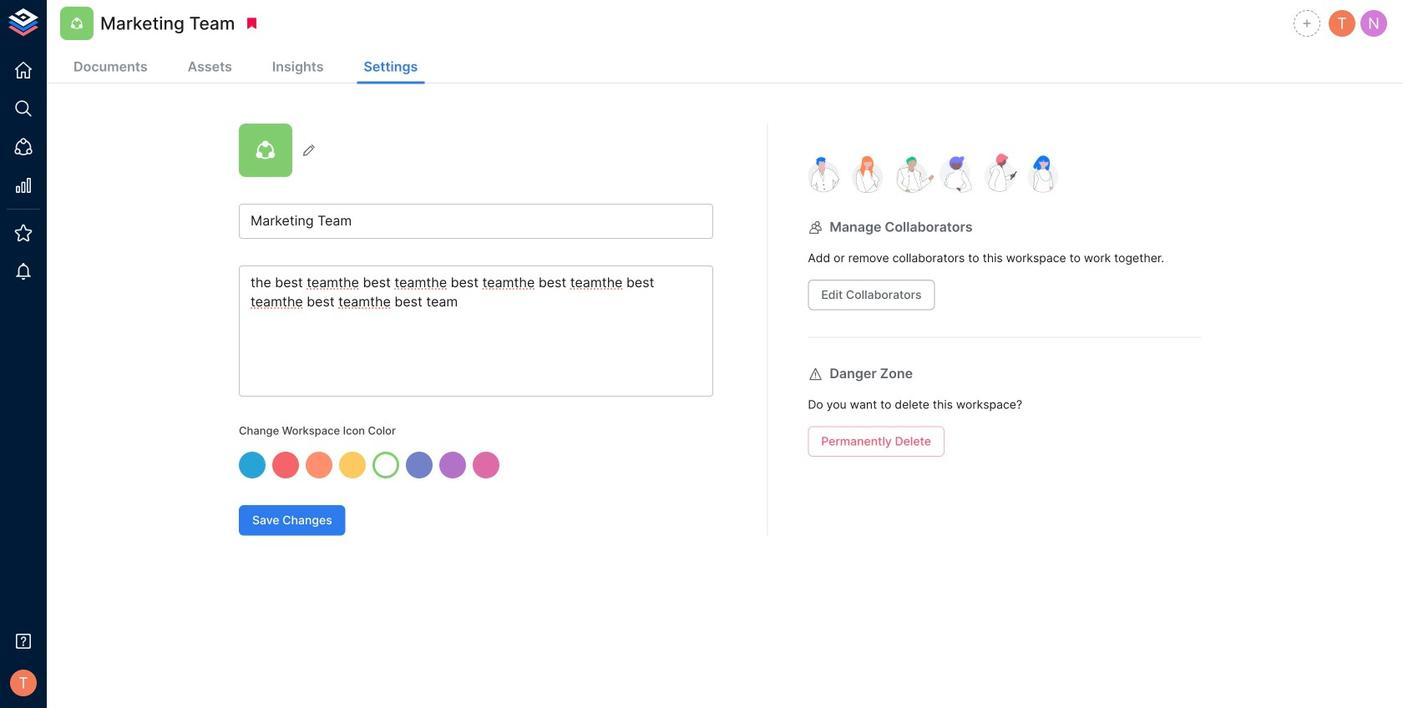 Task type: describe. For each thing, give the bounding box(es) containing it.
remove bookmark image
[[244, 16, 259, 31]]

Workspace Name text field
[[239, 204, 713, 239]]



Task type: vqa. For each thing, say whether or not it's contained in the screenshot.
Workspace notes are visible to all members and guests. text field
yes



Task type: locate. For each thing, give the bounding box(es) containing it.
Workspace notes are visible to all members and guests. text field
[[239, 266, 713, 397]]



